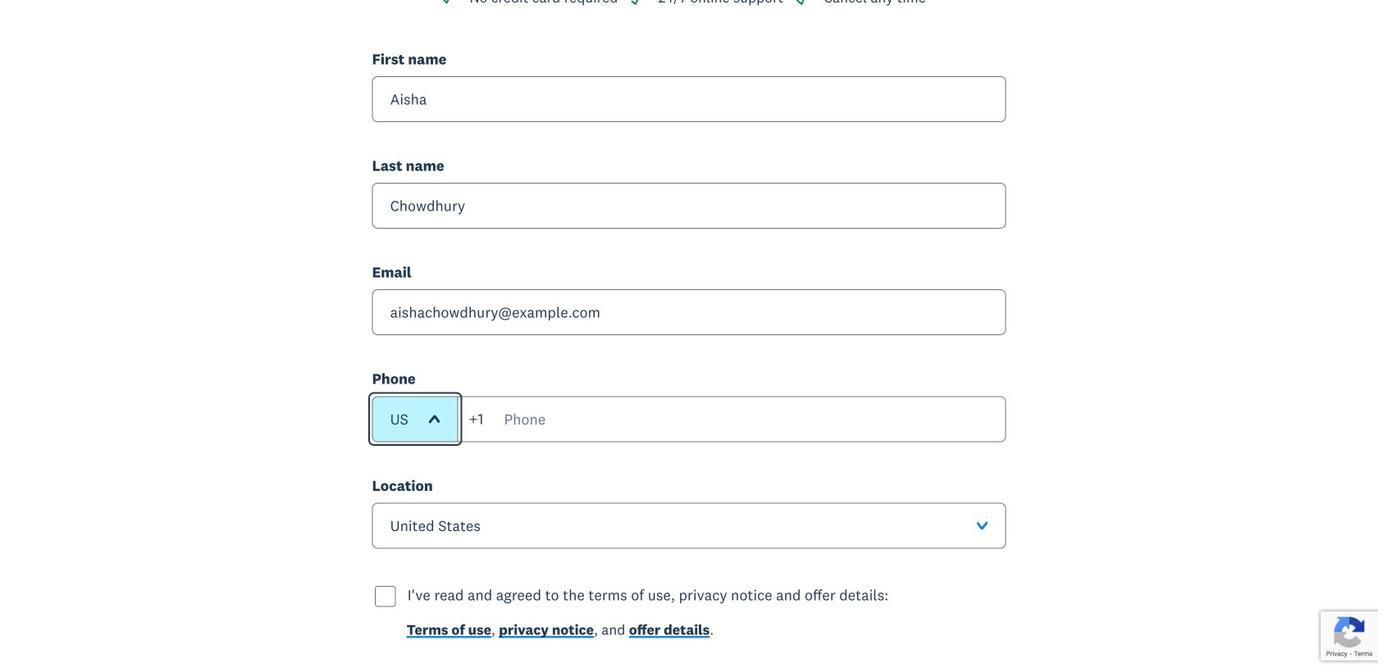 Task type: describe. For each thing, give the bounding box(es) containing it.
Last name text field
[[372, 183, 1007, 229]]

Email email field
[[372, 290, 1007, 336]]

Phone text field
[[457, 397, 1007, 443]]



Task type: locate. For each thing, give the bounding box(es) containing it.
First name text field
[[372, 76, 1007, 122]]



Task type: vqa. For each thing, say whether or not it's contained in the screenshot.
Included icon
no



